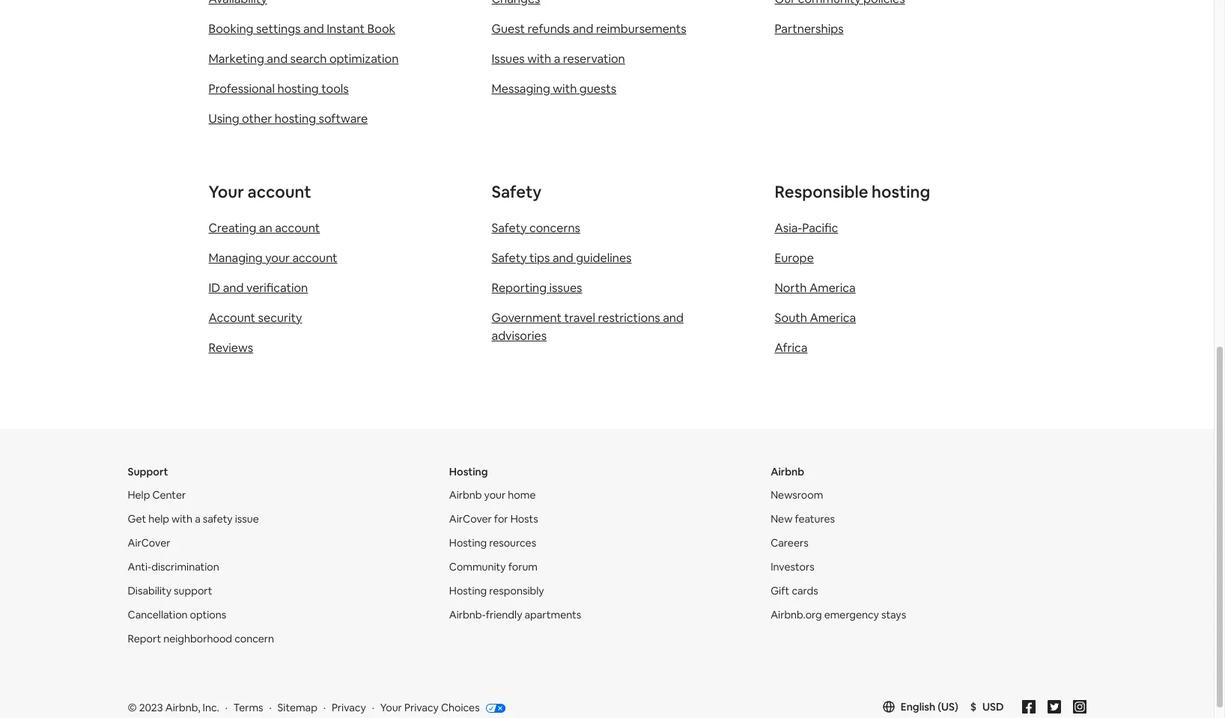 Task type: vqa. For each thing, say whether or not it's contained in the screenshot.
mccloud, california hosted by cindy oct 8 – 13 $999 night
no



Task type: describe. For each thing, give the bounding box(es) containing it.
airbnb.org emergency stays
[[771, 608, 907, 622]]

guests
[[580, 81, 617, 97]]

south america link
[[775, 310, 856, 326]]

new features link
[[771, 512, 835, 526]]

professional
[[209, 81, 275, 97]]

account for your
[[293, 250, 338, 266]]

sitemap link
[[278, 701, 318, 715]]

gift
[[771, 584, 790, 598]]

account security link
[[209, 310, 302, 326]]

professional hosting tools
[[209, 81, 349, 97]]

terms link
[[234, 701, 263, 715]]

hosts
[[511, 512, 538, 526]]

booking
[[209, 21, 254, 37]]

hosting responsibly
[[449, 584, 544, 598]]

usd
[[983, 701, 1004, 714]]

marketing and search optimization link
[[209, 51, 399, 67]]

terms
[[234, 701, 263, 715]]

features
[[795, 512, 835, 526]]

with for messaging
[[553, 81, 577, 97]]

airbnb your home
[[449, 488, 536, 502]]

partnerships
[[775, 21, 844, 37]]

©
[[128, 701, 137, 715]]

creating an account link
[[209, 220, 320, 236]]

·
[[225, 701, 228, 715]]

safety for safety concerns
[[492, 220, 527, 236]]

issue
[[235, 512, 259, 526]]

managing your account link
[[209, 250, 338, 266]]

using other hosting software
[[209, 111, 368, 127]]

booking settings and instant book link
[[209, 21, 396, 37]]

hosting for responsible
[[872, 181, 931, 202]]

your for managing
[[265, 250, 290, 266]]

get
[[128, 512, 146, 526]]

north
[[775, 280, 807, 296]]

new features
[[771, 512, 835, 526]]

government travel restrictions and advisories link
[[492, 310, 684, 344]]

resources
[[489, 536, 537, 550]]

your for your privacy choices
[[380, 701, 402, 715]]

booking settings and instant book
[[209, 21, 396, 37]]

concern
[[235, 632, 274, 646]]

1 vertical spatial hosting
[[275, 111, 316, 127]]

creating an account
[[209, 220, 320, 236]]

guest refunds and reimbursements link
[[492, 21, 687, 37]]

guest refunds and reimbursements
[[492, 21, 687, 37]]

europe
[[775, 250, 814, 266]]

careers
[[771, 536, 809, 550]]

safety for safety tips and guidelines
[[492, 250, 527, 266]]

instant
[[327, 21, 365, 37]]

and up search
[[303, 21, 324, 37]]

new
[[771, 512, 793, 526]]

software
[[319, 111, 368, 127]]

account for an
[[275, 220, 320, 236]]

airbnb for airbnb your home
[[449, 488, 482, 502]]

sitemap
[[278, 701, 318, 715]]

asia-pacific link
[[775, 220, 839, 236]]

report neighborhood concern
[[128, 632, 274, 646]]

id
[[209, 280, 220, 296]]

safety concerns link
[[492, 220, 581, 236]]

responsibly
[[489, 584, 544, 598]]

neighborhood
[[163, 632, 232, 646]]

friendly
[[486, 608, 523, 622]]

safety
[[203, 512, 233, 526]]

and right id at top left
[[223, 280, 244, 296]]

your account
[[209, 181, 311, 202]]

id and verification link
[[209, 280, 308, 296]]

messaging with guests link
[[492, 81, 617, 97]]

community forum
[[449, 560, 538, 574]]

cancellation options link
[[128, 608, 226, 622]]

tips
[[530, 250, 550, 266]]

newsroom
[[771, 488, 824, 502]]

privacy link
[[332, 701, 366, 715]]

and right tips
[[553, 250, 574, 266]]

$ usd
[[971, 701, 1004, 714]]

your for your account
[[209, 181, 244, 202]]

cancellation options
[[128, 608, 226, 622]]

airbnb-friendly apartments
[[449, 608, 582, 622]]

managing
[[209, 250, 263, 266]]

aircover link
[[128, 536, 170, 550]]

reviews
[[209, 340, 253, 356]]

safety concerns
[[492, 220, 581, 236]]

asia-pacific
[[775, 220, 839, 236]]

support
[[128, 465, 168, 479]]

apartments
[[525, 608, 582, 622]]

aircover for hosts link
[[449, 512, 538, 526]]

0 vertical spatial a
[[554, 51, 561, 67]]

report
[[128, 632, 161, 646]]

english (us)
[[901, 701, 959, 714]]

search
[[290, 51, 327, 67]]



Task type: locate. For each thing, give the bounding box(es) containing it.
account
[[209, 310, 256, 326]]

2 vertical spatial account
[[293, 250, 338, 266]]

0 vertical spatial with
[[528, 51, 552, 67]]

issues with a reservation link
[[492, 51, 625, 67]]

partnerships link
[[775, 21, 844, 37]]

south
[[775, 310, 808, 326]]

0 horizontal spatial airbnb
[[449, 488, 482, 502]]

with right help at bottom
[[172, 512, 193, 526]]

your right the privacy link in the bottom of the page
[[380, 701, 402, 715]]

1 horizontal spatial airbnb
[[771, 465, 805, 479]]

community
[[449, 560, 506, 574]]

2 vertical spatial with
[[172, 512, 193, 526]]

2 vertical spatial hosting
[[872, 181, 931, 202]]

gift cards
[[771, 584, 819, 598]]

english (us) button
[[883, 701, 959, 714]]

help center
[[128, 488, 186, 502]]

marketing and search optimization
[[209, 51, 399, 67]]

aircover
[[449, 512, 492, 526], [128, 536, 170, 550]]

a up messaging with guests link
[[554, 51, 561, 67]]

disability support
[[128, 584, 212, 598]]

safety tips and guidelines
[[492, 250, 632, 266]]

support
[[174, 584, 212, 598]]

aircover for hosts
[[449, 512, 538, 526]]

1 horizontal spatial your
[[380, 701, 402, 715]]

0 horizontal spatial your
[[265, 250, 290, 266]]

book
[[368, 21, 396, 37]]

with for issues
[[528, 51, 552, 67]]

airbnb-
[[449, 608, 486, 622]]

with right the issues at top
[[528, 51, 552, 67]]

help
[[128, 488, 150, 502]]

0 vertical spatial hosting
[[449, 465, 488, 479]]

and right the restrictions
[[663, 310, 684, 326]]

1 vertical spatial your
[[484, 488, 506, 502]]

disability support link
[[128, 584, 212, 598]]

airbnb.org emergency stays link
[[771, 608, 907, 622]]

hosting for hosting resources
[[449, 536, 487, 550]]

2 horizontal spatial with
[[553, 81, 577, 97]]

1 vertical spatial your
[[380, 701, 402, 715]]

safety up the safety concerns link
[[492, 181, 542, 202]]

reporting
[[492, 280, 547, 296]]

2 vertical spatial safety
[[492, 250, 527, 266]]

1 horizontal spatial aircover
[[449, 512, 492, 526]]

reviews link
[[209, 340, 253, 356]]

hosting resources
[[449, 536, 537, 550]]

account up verification
[[293, 250, 338, 266]]

navigate to twitter image
[[1048, 701, 1061, 714]]

0 vertical spatial america
[[810, 280, 856, 296]]

your up aircover for hosts link
[[484, 488, 506, 502]]

america for north america
[[810, 280, 856, 296]]

your up verification
[[265, 250, 290, 266]]

and down "settings"
[[267, 51, 288, 67]]

(us)
[[938, 701, 959, 714]]

concerns
[[530, 220, 581, 236]]

1 horizontal spatial a
[[554, 51, 561, 67]]

america
[[810, 280, 856, 296], [810, 310, 856, 326]]

for
[[494, 512, 508, 526]]

0 vertical spatial your
[[265, 250, 290, 266]]

newsroom link
[[771, 488, 824, 502]]

america down the north america
[[810, 310, 856, 326]]

america for south america
[[810, 310, 856, 326]]

aircover for aircover for hosts
[[449, 512, 492, 526]]

0 vertical spatial airbnb
[[771, 465, 805, 479]]

guest
[[492, 21, 525, 37]]

1 vertical spatial with
[[553, 81, 577, 97]]

investors link
[[771, 560, 815, 574]]

your
[[209, 181, 244, 202], [380, 701, 402, 715]]

with down issues with a reservation
[[553, 81, 577, 97]]

2 vertical spatial hosting
[[449, 584, 487, 598]]

id and verification
[[209, 280, 308, 296]]

1 vertical spatial account
[[275, 220, 320, 236]]

aircover left for
[[449, 512, 492, 526]]

safety left tips
[[492, 250, 527, 266]]

0 horizontal spatial aircover
[[128, 536, 170, 550]]

community forum link
[[449, 560, 538, 574]]

3 safety from the top
[[492, 250, 527, 266]]

0 horizontal spatial your
[[209, 181, 244, 202]]

verification
[[246, 280, 308, 296]]

0 vertical spatial your
[[209, 181, 244, 202]]

1 safety from the top
[[492, 181, 542, 202]]

airbnb.org
[[771, 608, 822, 622]]

2023
[[139, 701, 163, 715]]

security
[[258, 310, 302, 326]]

help center link
[[128, 488, 186, 502]]

your
[[265, 250, 290, 266], [484, 488, 506, 502]]

0 vertical spatial hosting
[[278, 81, 319, 97]]

navigate to facebook image
[[1022, 701, 1036, 714]]

africa link
[[775, 340, 808, 356]]

0 horizontal spatial a
[[195, 512, 201, 526]]

navigate to instagram image
[[1073, 701, 1087, 714]]

hosting for hosting responsibly
[[449, 584, 487, 598]]

2 privacy from the left
[[404, 701, 439, 715]]

hosting
[[278, 81, 319, 97], [275, 111, 316, 127], [872, 181, 931, 202]]

english
[[901, 701, 936, 714]]

1 horizontal spatial with
[[528, 51, 552, 67]]

stays
[[882, 608, 907, 622]]

2 safety from the top
[[492, 220, 527, 236]]

hosting for professional
[[278, 81, 319, 97]]

get help with a safety issue
[[128, 512, 259, 526]]

inc.
[[203, 701, 219, 715]]

airbnb for airbnb
[[771, 465, 805, 479]]

0 vertical spatial account
[[248, 181, 311, 202]]

and up reservation
[[573, 21, 594, 37]]

aircover up anti-
[[128, 536, 170, 550]]

investors
[[771, 560, 815, 574]]

report neighborhood concern link
[[128, 632, 274, 646]]

america up south america link
[[810, 280, 856, 296]]

and
[[303, 21, 324, 37], [573, 21, 594, 37], [267, 51, 288, 67], [553, 250, 574, 266], [223, 280, 244, 296], [663, 310, 684, 326]]

issues with a reservation
[[492, 51, 625, 67]]

hosting up airbnb your home link
[[449, 465, 488, 479]]

1 hosting from the top
[[449, 465, 488, 479]]

aircover for aircover link
[[128, 536, 170, 550]]

airbnb up aircover for hosts link
[[449, 488, 482, 502]]

safety tips and guidelines link
[[492, 250, 632, 266]]

safety for safety
[[492, 181, 542, 202]]

other
[[242, 111, 272, 127]]

1 vertical spatial america
[[810, 310, 856, 326]]

safety left concerns
[[492, 220, 527, 236]]

responsible hosting
[[775, 181, 931, 202]]

0 horizontal spatial privacy
[[332, 701, 366, 715]]

1 vertical spatial hosting
[[449, 536, 487, 550]]

issues
[[492, 51, 525, 67]]

forum
[[508, 560, 538, 574]]

a
[[554, 51, 561, 67], [195, 512, 201, 526]]

guidelines
[[576, 250, 632, 266]]

0 vertical spatial aircover
[[449, 512, 492, 526]]

hosting for hosting
[[449, 465, 488, 479]]

airbnb
[[771, 465, 805, 479], [449, 488, 482, 502]]

airbnb up the newsroom
[[771, 465, 805, 479]]

options
[[190, 608, 226, 622]]

account
[[248, 181, 311, 202], [275, 220, 320, 236], [293, 250, 338, 266]]

issues
[[550, 280, 582, 296]]

account up an
[[248, 181, 311, 202]]

airbnb your home link
[[449, 488, 536, 502]]

0 horizontal spatial with
[[172, 512, 193, 526]]

1 privacy from the left
[[332, 701, 366, 715]]

1 vertical spatial airbnb
[[449, 488, 482, 502]]

privacy left choices
[[404, 701, 439, 715]]

marketing
[[209, 51, 264, 67]]

government
[[492, 310, 562, 326]]

your for airbnb
[[484, 488, 506, 502]]

refunds
[[528, 21, 570, 37]]

your up creating
[[209, 181, 244, 202]]

africa
[[775, 340, 808, 356]]

anti-
[[128, 560, 152, 574]]

1 horizontal spatial your
[[484, 488, 506, 502]]

hosting up airbnb-
[[449, 584, 487, 598]]

restrictions
[[598, 310, 661, 326]]

tools
[[322, 81, 349, 97]]

1 vertical spatial a
[[195, 512, 201, 526]]

privacy right sitemap link
[[332, 701, 366, 715]]

reporting issues
[[492, 280, 582, 296]]

north america
[[775, 280, 856, 296]]

gift cards link
[[771, 584, 819, 598]]

reporting issues link
[[492, 280, 582, 296]]

account right an
[[275, 220, 320, 236]]

safety
[[492, 181, 542, 202], [492, 220, 527, 236], [492, 250, 527, 266]]

cards
[[792, 584, 819, 598]]

1 horizontal spatial privacy
[[404, 701, 439, 715]]

and inside government travel restrictions and advisories
[[663, 310, 684, 326]]

get help with a safety issue link
[[128, 512, 259, 526]]

1 vertical spatial safety
[[492, 220, 527, 236]]

reimbursements
[[596, 21, 687, 37]]

airbnb-friendly apartments link
[[449, 608, 582, 622]]

careers link
[[771, 536, 809, 550]]

hosting up the community
[[449, 536, 487, 550]]

airbnb,
[[165, 701, 200, 715]]

optimization
[[330, 51, 399, 67]]

cancellation
[[128, 608, 188, 622]]

1 vertical spatial aircover
[[128, 536, 170, 550]]

a left safety on the left of the page
[[195, 512, 201, 526]]

2 hosting from the top
[[449, 536, 487, 550]]

3 hosting from the top
[[449, 584, 487, 598]]

creating
[[209, 220, 256, 236]]

0 vertical spatial safety
[[492, 181, 542, 202]]

managing your account
[[209, 250, 338, 266]]



